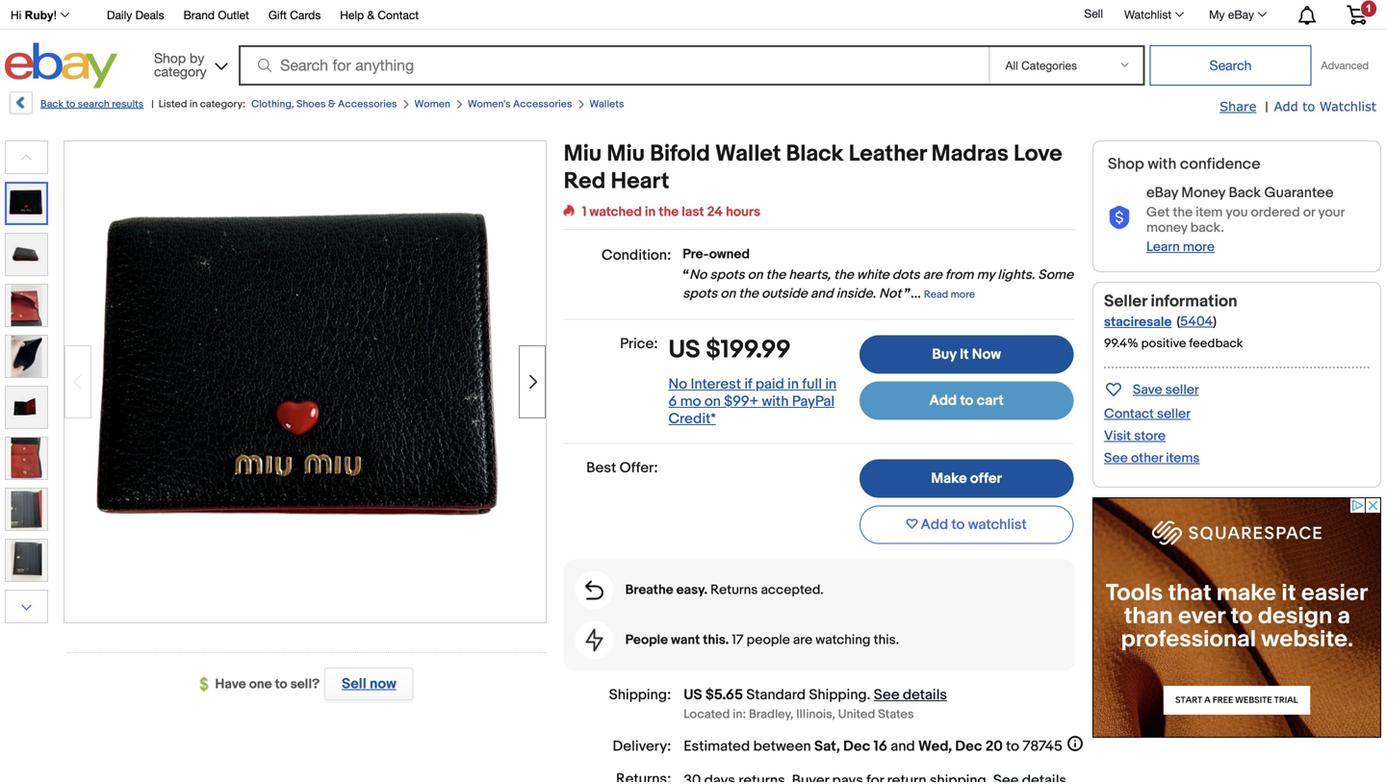 Task type: describe. For each thing, give the bounding box(es) containing it.
...
[[911, 286, 921, 302]]

contact inside 'link'
[[378, 8, 419, 22]]

| inside "share | add to watchlist"
[[1266, 99, 1269, 116]]

2 miu from the left
[[607, 141, 645, 168]]

add to watchlist
[[921, 517, 1027, 534]]

1 accessories from the left
[[338, 98, 397, 111]]

sell?
[[290, 677, 320, 693]]

clothing, shoes & accessories
[[251, 98, 397, 111]]

1 vertical spatial on
[[721, 286, 736, 302]]

daily deals
[[107, 8, 164, 22]]

hearts,
[[789, 267, 831, 284]]

estimated
[[684, 739, 750, 756]]

the up the outside
[[766, 267, 786, 284]]

no inside " no spots on the hearts, the white dots are from my lights. some spots on the outside and inside. not
[[690, 267, 707, 284]]

& inside 'link'
[[367, 8, 375, 22]]

are inside " no spots on the hearts, the white dots are from my lights. some spots on the outside and inside. not
[[923, 267, 943, 284]]

my ebay link
[[1199, 3, 1276, 26]]

1 vertical spatial are
[[793, 633, 813, 649]]

pre-owned
[[683, 247, 750, 263]]

Search for anything text field
[[242, 47, 986, 84]]

add inside "share | add to watchlist"
[[1275, 99, 1299, 114]]

$199.99
[[706, 336, 791, 365]]

to inside the back to search results 'link'
[[66, 98, 75, 111]]

staciresale
[[1105, 314, 1172, 331]]

search
[[78, 98, 110, 111]]

your
[[1319, 205, 1345, 221]]

to inside add to watchlist button
[[952, 517, 965, 534]]

outside
[[762, 286, 808, 302]]

have one to sell?
[[215, 677, 320, 693]]

owned
[[709, 247, 750, 263]]

white
[[857, 267, 890, 284]]

buy
[[933, 346, 957, 364]]

deals
[[135, 8, 164, 22]]

items
[[1166, 451, 1200, 467]]

to right 20
[[1007, 739, 1020, 756]]

bifold
[[650, 141, 710, 168]]

inside.
[[837, 286, 876, 302]]

16
[[874, 739, 888, 756]]

hours
[[726, 204, 761, 221]]

sell now
[[342, 676, 396, 693]]

"
[[683, 267, 690, 284]]

picture 7 of 23 image
[[6, 489, 47, 531]]

us $199.99 main content
[[564, 141, 1085, 783]]

buy it now link
[[860, 336, 1074, 374]]

brand
[[184, 8, 215, 22]]

sell now link
[[320, 668, 414, 701]]

0 vertical spatial spots
[[710, 267, 745, 284]]

my
[[977, 267, 995, 284]]

1 this. from the left
[[703, 633, 729, 649]]

accepted.
[[761, 583, 824, 599]]

other
[[1131, 451, 1163, 467]]

in right 'full'
[[826, 376, 837, 393]]

if
[[745, 376, 753, 393]]

located
[[684, 708, 730, 723]]

from
[[946, 267, 974, 284]]

save seller button
[[1105, 378, 1200, 401]]

dollar sign image
[[200, 678, 215, 693]]

shop for shop with confidence
[[1108, 155, 1145, 174]]

delivery:
[[613, 739, 671, 756]]

2 this. from the left
[[874, 633, 900, 649]]

1 horizontal spatial with
[[1148, 155, 1177, 174]]

none submit inside shop by category 'banner'
[[1150, 45, 1312, 86]]

1 link
[[1336, 0, 1379, 28]]

the left last at the top of page
[[659, 204, 679, 221]]

heart
[[611, 168, 670, 195]]

have
[[215, 677, 246, 693]]

shoes
[[297, 98, 326, 111]]

watchlist link
[[1114, 3, 1193, 26]]

back inside 'link'
[[40, 98, 64, 111]]

contact seller link
[[1105, 406, 1191, 423]]

with inside no interest if paid in full in 6 mo on $99+ with paypal credit*
[[762, 393, 789, 411]]

make
[[932, 470, 967, 488]]

make offer
[[932, 470, 1002, 488]]

seller for save
[[1166, 382, 1200, 399]]

clothing,
[[251, 98, 294, 111]]

with details__icon image for people want this.
[[586, 629, 603, 652]]

picture 8 of 23 image
[[6, 540, 47, 582]]

| listed in category:
[[151, 98, 246, 111]]

0 vertical spatial on
[[748, 267, 763, 284]]

picture 1 of 23 image
[[7, 184, 46, 223]]

sell link
[[1076, 7, 1112, 20]]

1 for 1 watched in the last 24 hours
[[582, 204, 587, 221]]

some
[[1038, 267, 1074, 284]]

sell for sell now
[[342, 676, 367, 693]]

add to cart
[[930, 392, 1004, 410]]

in down heart
[[645, 204, 656, 221]]

!
[[54, 9, 57, 22]]

shop by category button
[[145, 43, 232, 84]]

back inside ebay money back guarantee get the item you ordered or your money back. learn more
[[1229, 184, 1262, 202]]

add for add to cart
[[930, 392, 957, 410]]

the left the outside
[[739, 286, 759, 302]]

wallets
[[590, 98, 624, 111]]

hi ruby !
[[11, 9, 57, 22]]

1 horizontal spatial and
[[891, 739, 915, 756]]

want
[[671, 633, 700, 649]]

pre-
[[683, 247, 709, 263]]

women
[[415, 98, 451, 111]]

get
[[1147, 205, 1170, 221]]

breathe easy. returns accepted.
[[626, 583, 824, 599]]

seller
[[1105, 292, 1148, 312]]

add to watchlist link
[[1275, 98, 1377, 116]]

with details__icon image for ebay money back guarantee
[[1108, 206, 1132, 230]]

sat,
[[815, 739, 841, 756]]

add for add to watchlist
[[921, 517, 949, 534]]

to inside "share | add to watchlist"
[[1303, 99, 1316, 114]]

listed
[[159, 98, 187, 111]]

no inside no interest if paid in full in 6 mo on $99+ with paypal credit*
[[669, 376, 688, 393]]

in right listed
[[190, 98, 198, 111]]

back to search results
[[40, 98, 144, 111]]

1 watched in the last 24 hours
[[582, 204, 761, 221]]

offer:
[[620, 460, 658, 477]]

breathe
[[626, 583, 674, 599]]

2 dec from the left
[[956, 739, 983, 756]]

contact inside contact seller visit store see other items
[[1105, 406, 1155, 423]]

sell for sell
[[1085, 7, 1104, 20]]

lights.
[[998, 267, 1035, 284]]

watchlist inside "share | add to watchlist"
[[1320, 99, 1377, 114]]

miu miu bifold wallet black leather madras love red heart - picture 1 of 23 image
[[65, 155, 546, 606]]

women's
[[468, 98, 511, 111]]



Task type: vqa. For each thing, say whether or not it's contained in the screenshot.
the bucket of baseballs to the right
no



Task type: locate. For each thing, give the bounding box(es) containing it.
0 horizontal spatial more
[[951, 289, 976, 301]]

1 horizontal spatial dec
[[956, 739, 983, 756]]

and inside " no spots on the hearts, the white dots are from my lights. some spots on the outside and inside. not
[[811, 286, 834, 302]]

shipping:
[[609, 687, 671, 704]]

buy it now
[[933, 346, 1001, 364]]

us for us $5.65
[[684, 687, 703, 704]]

1 vertical spatial spots
[[683, 286, 718, 302]]

0 horizontal spatial back
[[40, 98, 64, 111]]

black
[[786, 141, 844, 168]]

| left listed
[[151, 98, 154, 111]]

0 vertical spatial shop
[[154, 50, 186, 66]]

standard
[[747, 687, 806, 704]]

add to watchlist button
[[860, 506, 1074, 545]]

2 vertical spatial on
[[705, 393, 721, 411]]

category:
[[200, 98, 246, 111]]

watchlist
[[969, 517, 1027, 534]]

shop right love
[[1108, 155, 1145, 174]]

0 vertical spatial see
[[1105, 451, 1128, 467]]

1 vertical spatial with details__icon image
[[586, 581, 604, 600]]

shop for shop by category
[[154, 50, 186, 66]]

78745
[[1023, 739, 1063, 756]]

illinois,
[[797, 708, 836, 723]]

love
[[1014, 141, 1063, 168]]

paid
[[756, 376, 785, 393]]

20
[[986, 739, 1003, 756]]

add inside button
[[921, 517, 949, 534]]

0 horizontal spatial ebay
[[1147, 184, 1179, 202]]

watchlist down advanced 'link'
[[1320, 99, 1377, 114]]

no
[[690, 267, 707, 284], [669, 376, 688, 393]]

women link
[[415, 98, 451, 111]]

24
[[707, 204, 723, 221]]

us right the price:
[[669, 336, 701, 365]]

& right the help
[[367, 8, 375, 22]]

you
[[1226, 205, 1248, 221]]

with details__icon image left people
[[586, 629, 603, 652]]

0 horizontal spatial this.
[[703, 633, 729, 649]]

red
[[564, 168, 606, 195]]

0 vertical spatial with
[[1148, 155, 1177, 174]]

1 horizontal spatial sell
[[1085, 7, 1104, 20]]

full
[[803, 376, 822, 393]]

with up the get
[[1148, 155, 1177, 174]]

0 vertical spatial no
[[690, 267, 707, 284]]

99.4%
[[1105, 337, 1139, 351]]

learn
[[1147, 239, 1180, 256]]

to down advanced 'link'
[[1303, 99, 1316, 114]]

picture 3 of 23 image
[[6, 285, 47, 326]]

seller down save seller
[[1158, 406, 1191, 423]]

0 vertical spatial with details__icon image
[[1108, 206, 1132, 230]]

1 down "red"
[[582, 204, 587, 221]]

spots
[[710, 267, 745, 284], [683, 286, 718, 302]]

add to cart link
[[860, 382, 1074, 420]]

0 horizontal spatial shop
[[154, 50, 186, 66]]

1 vertical spatial no
[[669, 376, 688, 393]]

1 dec from the left
[[844, 739, 871, 756]]

0 horizontal spatial no
[[669, 376, 688, 393]]

0 vertical spatial us
[[669, 336, 701, 365]]

1 vertical spatial back
[[1229, 184, 1262, 202]]

this. left 17
[[703, 633, 729, 649]]

None submit
[[1150, 45, 1312, 86]]

add
[[1275, 99, 1299, 114], [930, 392, 957, 410], [921, 517, 949, 534]]

ebay money back guarantee get the item you ordered or your money back. learn more
[[1147, 184, 1345, 256]]

best
[[587, 460, 617, 477]]

gift cards
[[269, 8, 321, 22]]

last
[[682, 204, 705, 221]]

1 horizontal spatial more
[[1183, 239, 1215, 256]]

sell left watchlist link
[[1085, 7, 1104, 20]]

0 horizontal spatial are
[[793, 633, 813, 649]]

seller inside contact seller visit store see other items
[[1158, 406, 1191, 423]]

shop inside shop by category
[[154, 50, 186, 66]]

)
[[1214, 314, 1217, 330]]

this. right "watching"
[[874, 633, 900, 649]]

sell left now
[[342, 676, 367, 693]]

17
[[732, 633, 744, 649]]

1 horizontal spatial miu
[[607, 141, 645, 168]]

now
[[370, 676, 396, 693]]

watchlist right sell link at the right top of page
[[1125, 8, 1172, 21]]

0 vertical spatial &
[[367, 8, 375, 22]]

by
[[190, 50, 204, 66]]

1 horizontal spatial watchlist
[[1320, 99, 1377, 114]]

store
[[1135, 428, 1166, 445]]

add right share
[[1275, 99, 1299, 114]]

1 horizontal spatial &
[[367, 8, 375, 22]]

1 vertical spatial watchlist
[[1320, 99, 1377, 114]]

hi
[[11, 9, 22, 22]]

no up credit*
[[669, 376, 688, 393]]

1 vertical spatial 1
[[582, 204, 587, 221]]

to left watchlist
[[952, 517, 965, 534]]

picture 6 of 23 image
[[6, 438, 47, 480]]

with details__icon image for breathe easy.
[[586, 581, 604, 600]]

0 vertical spatial ebay
[[1229, 8, 1255, 21]]

account navigation
[[0, 0, 1382, 30]]

ebay right my
[[1229, 8, 1255, 21]]

back up "you"
[[1229, 184, 1262, 202]]

| right share button
[[1266, 99, 1269, 116]]

1 horizontal spatial no
[[690, 267, 707, 284]]

1 vertical spatial add
[[930, 392, 957, 410]]

more inside ebay money back guarantee get the item you ordered or your money back. learn more
[[1183, 239, 1215, 256]]

madras
[[932, 141, 1009, 168]]

ebay inside ebay money back guarantee get the item you ordered or your money back. learn more
[[1147, 184, 1179, 202]]

picture 2 of 23 image
[[6, 234, 47, 275]]

accessories right shoes
[[338, 98, 397, 111]]

.
[[867, 687, 871, 704]]

1 horizontal spatial back
[[1229, 184, 1262, 202]]

watchlist inside "account" navigation
[[1125, 8, 1172, 21]]

read more link
[[924, 286, 976, 302]]

0 horizontal spatial with
[[762, 393, 789, 411]]

2 accessories from the left
[[513, 98, 572, 111]]

no down pre-
[[690, 267, 707, 284]]

1
[[1366, 2, 1372, 14], [582, 204, 587, 221]]

1 inside us $199.99 main content
[[582, 204, 587, 221]]

1 miu from the left
[[564, 141, 602, 168]]

0 horizontal spatial |
[[151, 98, 154, 111]]

1 horizontal spatial see
[[1105, 451, 1128, 467]]

us up located
[[684, 687, 703, 704]]

1 vertical spatial with
[[762, 393, 789, 411]]

see other items link
[[1105, 451, 1200, 467]]

shop by category banner
[[0, 0, 1382, 93]]

and right 16
[[891, 739, 915, 756]]

brand outlet
[[184, 8, 249, 22]]

1 for 1
[[1366, 2, 1372, 14]]

watched
[[590, 204, 642, 221]]

make offer link
[[860, 460, 1074, 498]]

cart
[[977, 392, 1004, 410]]

add inside "link"
[[930, 392, 957, 410]]

now
[[972, 346, 1001, 364]]

it
[[960, 346, 969, 364]]

see down visit
[[1105, 451, 1128, 467]]

people
[[626, 633, 668, 649]]

paypal
[[792, 393, 835, 411]]

spots down owned on the right of page
[[710, 267, 745, 284]]

daily
[[107, 8, 132, 22]]

dec left 16
[[844, 739, 871, 756]]

offer
[[971, 470, 1002, 488]]

0 horizontal spatial and
[[811, 286, 834, 302]]

back left search at top
[[40, 98, 64, 111]]

2 vertical spatial add
[[921, 517, 949, 534]]

0 vertical spatial more
[[1183, 239, 1215, 256]]

my ebay
[[1210, 8, 1255, 21]]

add down buy
[[930, 392, 957, 410]]

1 vertical spatial see
[[874, 687, 900, 704]]

the inside ebay money back guarantee get the item you ordered or your money back. learn more
[[1173, 205, 1193, 221]]

the right the get
[[1173, 205, 1193, 221]]

gift
[[269, 8, 287, 22]]

picture 4 of 23 image
[[6, 336, 47, 377]]

0 horizontal spatial accessories
[[338, 98, 397, 111]]

0 vertical spatial back
[[40, 98, 64, 111]]

& right shoes
[[328, 98, 336, 111]]

1 vertical spatial ebay
[[1147, 184, 1179, 202]]

1 horizontal spatial accessories
[[513, 98, 572, 111]]

with right the if
[[762, 393, 789, 411]]

help & contact link
[[340, 5, 419, 26]]

advertisement region
[[1093, 498, 1382, 739]]

are up read
[[923, 267, 943, 284]]

seller for contact
[[1158, 406, 1191, 423]]

0 vertical spatial watchlist
[[1125, 8, 1172, 21]]

see inside us $199.99 main content
[[874, 687, 900, 704]]

dec left 20
[[956, 739, 983, 756]]

to right the one
[[275, 677, 287, 693]]

miu down wallets link
[[564, 141, 602, 168]]

advanced
[[1322, 59, 1369, 72]]

with details__icon image left breathe
[[586, 581, 604, 600]]

ordered
[[1251, 205, 1301, 221]]

0 horizontal spatial &
[[328, 98, 336, 111]]

contact up visit store link
[[1105, 406, 1155, 423]]

1 up advanced 'link'
[[1366, 2, 1372, 14]]

1 horizontal spatial ebay
[[1229, 8, 1255, 21]]

1 vertical spatial shop
[[1108, 155, 1145, 174]]

to left 'cart'
[[961, 392, 974, 410]]

1 horizontal spatial shop
[[1108, 155, 1145, 174]]

0 vertical spatial seller
[[1166, 382, 1200, 399]]

see inside contact seller visit store see other items
[[1105, 451, 1128, 467]]

on inside no interest if paid in full in 6 mo on $99+ with paypal credit*
[[705, 393, 721, 411]]

1 horizontal spatial contact
[[1105, 406, 1155, 423]]

no interest if paid in full in 6 mo on $99+ with paypal credit*
[[669, 376, 837, 428]]

1 inside 1 link
[[1366, 2, 1372, 14]]

to inside add to cart "link"
[[961, 392, 974, 410]]

2 vertical spatial with details__icon image
[[586, 629, 603, 652]]

1 vertical spatial more
[[951, 289, 976, 301]]

seller right save
[[1166, 382, 1200, 399]]

1 vertical spatial &
[[328, 98, 336, 111]]

1 horizontal spatial |
[[1266, 99, 1269, 116]]

5404
[[1181, 314, 1214, 330]]

picture 5 of 23 image
[[6, 387, 47, 429]]

seller inside button
[[1166, 382, 1200, 399]]

miu right "red"
[[607, 141, 645, 168]]

0 horizontal spatial dec
[[844, 739, 871, 756]]

1 vertical spatial and
[[891, 739, 915, 756]]

more inside " ... read more
[[951, 289, 976, 301]]

&
[[367, 8, 375, 22], [328, 98, 336, 111]]

people want this. 17 people are watching this.
[[626, 633, 900, 649]]

more down 'from'
[[951, 289, 976, 301]]

women's accessories
[[468, 98, 572, 111]]

with details__icon image
[[1108, 206, 1132, 230], [586, 581, 604, 600], [586, 629, 603, 652]]

add down make
[[921, 517, 949, 534]]

0 horizontal spatial contact
[[378, 8, 419, 22]]

to left search at top
[[66, 98, 75, 111]]

information
[[1151, 292, 1238, 312]]

the up inside.
[[834, 267, 854, 284]]

save
[[1133, 382, 1163, 399]]

0 horizontal spatial sell
[[342, 676, 367, 693]]

0 horizontal spatial watchlist
[[1125, 8, 1172, 21]]

on
[[748, 267, 763, 284], [721, 286, 736, 302], [705, 393, 721, 411]]

0 horizontal spatial 1
[[582, 204, 587, 221]]

1 vertical spatial sell
[[342, 676, 367, 693]]

visit
[[1105, 428, 1132, 445]]

0 horizontal spatial see
[[874, 687, 900, 704]]

read
[[924, 289, 949, 301]]

1 vertical spatial seller
[[1158, 406, 1191, 423]]

0 vertical spatial 1
[[1366, 2, 1372, 14]]

$99+
[[724, 393, 759, 411]]

1 vertical spatial contact
[[1105, 406, 1155, 423]]

in left 'full'
[[788, 376, 799, 393]]

shop left by on the top left of page
[[154, 50, 186, 66]]

1 horizontal spatial 1
[[1366, 2, 1372, 14]]

0 vertical spatial contact
[[378, 8, 419, 22]]

1 vertical spatial us
[[684, 687, 703, 704]]

us $199.99
[[669, 336, 791, 365]]

more down back.
[[1183, 239, 1215, 256]]

shop with confidence
[[1108, 155, 1261, 174]]

see right .
[[874, 687, 900, 704]]

0 horizontal spatial miu
[[564, 141, 602, 168]]

seller information staciresale ( 5404 ) 99.4% positive feedback
[[1105, 292, 1244, 351]]

spots down the " on the top of page
[[683, 286, 718, 302]]

0 vertical spatial sell
[[1085, 7, 1104, 20]]

ebay inside my ebay link
[[1229, 8, 1255, 21]]

wed,
[[919, 739, 953, 756]]

us for us $199.99
[[669, 336, 701, 365]]

miu miu bifold wallet black leather madras love red heart
[[564, 141, 1063, 195]]

0 vertical spatial are
[[923, 267, 943, 284]]

contact right the help
[[378, 8, 419, 22]]

shop by category
[[154, 50, 207, 79]]

sell inside "account" navigation
[[1085, 7, 1104, 20]]

and down hearts,
[[811, 286, 834, 302]]

1 horizontal spatial this.
[[874, 633, 900, 649]]

see details link
[[874, 687, 948, 704]]

0 vertical spatial and
[[811, 286, 834, 302]]

0 vertical spatial add
[[1275, 99, 1299, 114]]

ebay up the get
[[1147, 184, 1179, 202]]

are right people
[[793, 633, 813, 649]]

shipping
[[809, 687, 867, 704]]

interest
[[691, 376, 742, 393]]

with details__icon image left the get
[[1108, 206, 1132, 230]]

contact seller visit store see other items
[[1105, 406, 1200, 467]]

bradley,
[[749, 708, 794, 723]]

1 horizontal spatial are
[[923, 267, 943, 284]]

help
[[340, 8, 364, 22]]

accessories right the women's
[[513, 98, 572, 111]]



